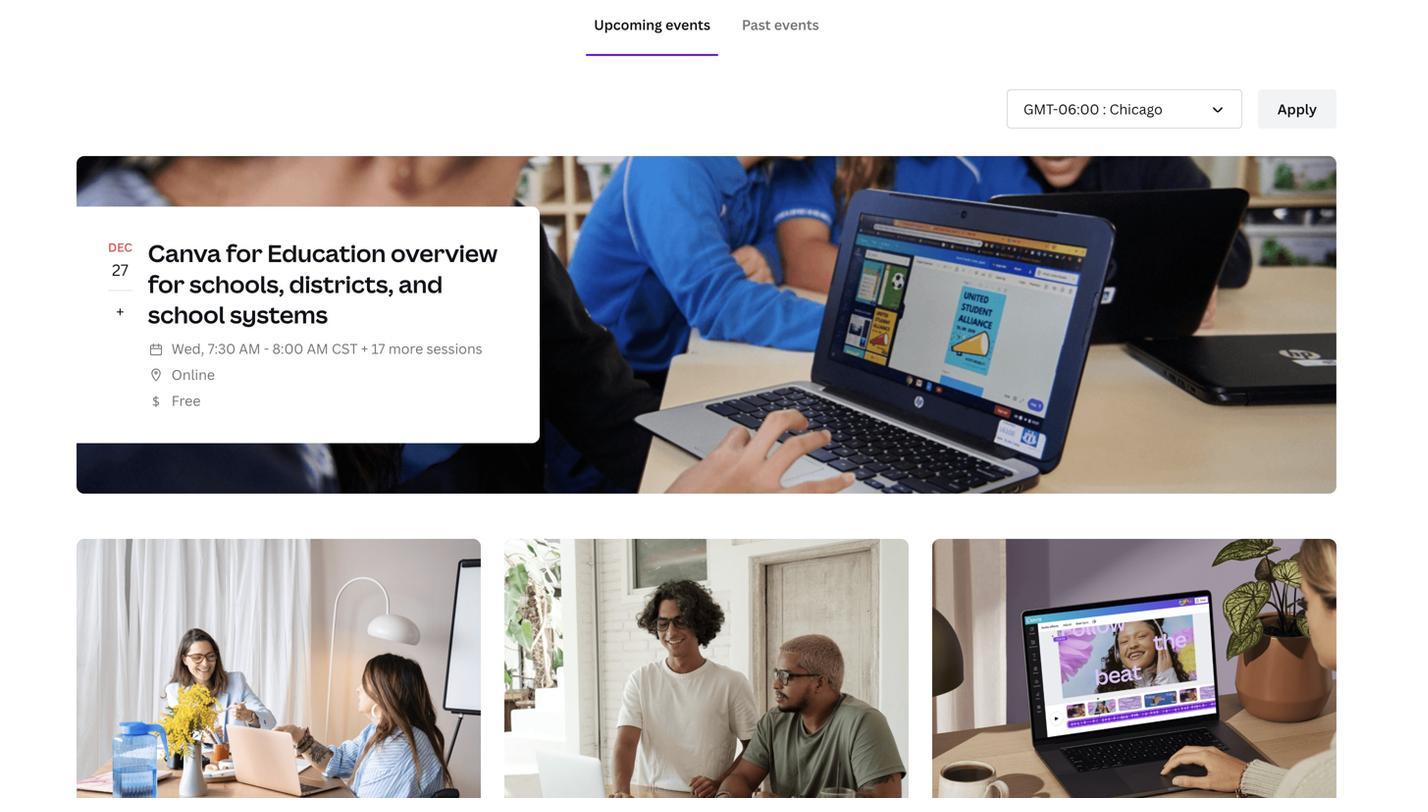 Task type: vqa. For each thing, say whether or not it's contained in the screenshot.
:
yes



Task type: describe. For each thing, give the bounding box(es) containing it.
events for upcoming events
[[666, 15, 711, 34]]

past events
[[742, 15, 820, 34]]

upcoming
[[594, 15, 663, 34]]

gmt-
[[1024, 99, 1059, 118]]

schools,
[[189, 268, 284, 300]]

1 am from the left
[[239, 339, 261, 358]]

free
[[172, 391, 201, 410]]

1 horizontal spatial for
[[226, 237, 263, 269]]

0 horizontal spatial +
[[116, 301, 124, 322]]

school
[[148, 298, 225, 330]]

dec 27
[[108, 239, 132, 280]]

:
[[1103, 99, 1107, 118]]

gmt-06:00 : chicago
[[1024, 99, 1163, 118]]

cst
[[332, 339, 358, 358]]

past events link
[[742, 15, 820, 34]]

-
[[264, 339, 269, 358]]

wed,
[[172, 339, 205, 358]]

districts,
[[289, 268, 394, 300]]

2 am from the left
[[307, 339, 329, 358]]

education
[[267, 237, 386, 269]]

8:00
[[272, 339, 304, 358]]

1 horizontal spatial +
[[361, 339, 368, 358]]

more
[[389, 339, 423, 358]]

upcoming events
[[594, 15, 711, 34]]

sessions
[[427, 339, 483, 358]]

wed, 7:30 am - 8:00 am cst + 17 more sessions
[[172, 339, 483, 358]]

online
[[172, 365, 215, 384]]



Task type: locate. For each thing, give the bounding box(es) containing it.
am left cst
[[307, 339, 329, 358]]

gmt-06:00 : chicago button
[[1007, 89, 1243, 129]]

1 horizontal spatial events
[[775, 15, 820, 34]]

27
[[112, 259, 128, 280]]

chicago
[[1110, 99, 1163, 118]]

events right the 'upcoming'
[[666, 15, 711, 34]]

0 vertical spatial +
[[116, 301, 124, 322]]

past
[[742, 15, 771, 34]]

+
[[116, 301, 124, 322], [361, 339, 368, 358]]

0 horizontal spatial am
[[239, 339, 261, 358]]

dec
[[108, 239, 132, 255]]

1 horizontal spatial am
[[307, 339, 329, 358]]

2 events from the left
[[775, 15, 820, 34]]

for
[[226, 237, 263, 269], [148, 268, 185, 300]]

events for past events
[[775, 15, 820, 34]]

1 vertical spatial +
[[361, 339, 368, 358]]

for right canva
[[226, 237, 263, 269]]

7:30
[[208, 339, 236, 358]]

events
[[666, 15, 711, 34], [775, 15, 820, 34]]

0 horizontal spatial for
[[148, 268, 185, 300]]

17
[[372, 339, 385, 358]]

+ down the 27
[[116, 301, 124, 322]]

1 events from the left
[[666, 15, 711, 34]]

and
[[399, 268, 443, 300]]

events right past
[[775, 15, 820, 34]]

0 horizontal spatial events
[[666, 15, 711, 34]]

am left the -
[[239, 339, 261, 358]]

overview
[[391, 237, 498, 269]]

+ left 17
[[361, 339, 368, 358]]

am
[[239, 339, 261, 358], [307, 339, 329, 358]]

systems
[[230, 298, 328, 330]]

canva
[[148, 237, 221, 269]]

canva for education overview for schools, districts, and school systems
[[148, 237, 498, 330]]

for right the 27
[[148, 268, 185, 300]]

06:00
[[1059, 99, 1100, 118]]



